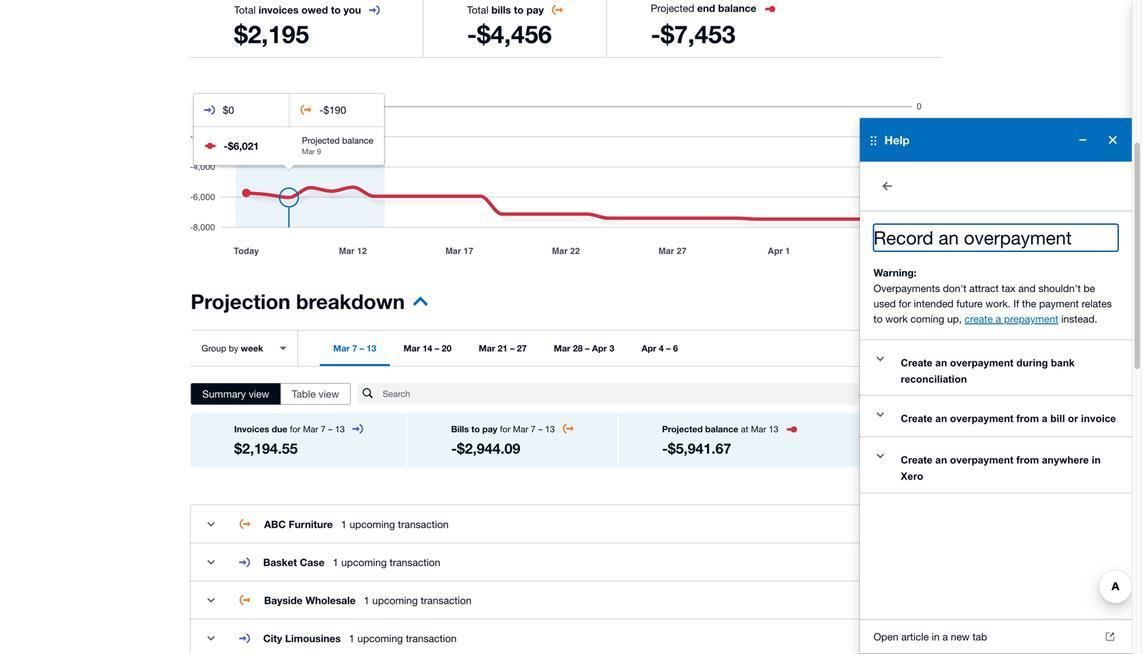 Task type: describe. For each thing, give the bounding box(es) containing it.
record an overpayment group
[[860, 118, 1132, 655]]

open article in a new tab
[[874, 631, 988, 643]]

basket case
[[263, 557, 325, 569]]

an for record an overpayment
[[939, 227, 959, 249]]

1 for furniture
[[341, 519, 347, 531]]

1 upcoming transaction for bayside wholesale
[[364, 595, 472, 607]]

work.
[[986, 298, 1011, 310]]

21
[[498, 343, 508, 354]]

mar 14 – 20
[[404, 343, 452, 354]]

bills
[[451, 424, 469, 435]]

mar inside the invoices due for mar 7 – 13 $2,194.55
[[303, 424, 318, 435]]

record
[[874, 227, 934, 249]]

projected balance at mar 13
[[662, 424, 779, 435]]

– inside the bills to pay for mar 7 – 13 -$2,944.09
[[538, 424, 543, 435]]

to inside total bills to pay -$4,456
[[514, 4, 524, 16]]

mar 21 – 27
[[479, 343, 527, 354]]

for inside the bills to pay for mar 7 – 13 -$2,944.09
[[500, 424, 511, 435]]

4
[[659, 343, 664, 354]]

projection
[[191, 289, 291, 314]]

projected end balance
[[651, 2, 757, 14]]

upcoming for city limousines
[[358, 633, 403, 645]]

owed
[[302, 4, 328, 16]]

an for create an overpayment from anywhere in xero
[[936, 455, 948, 466]]

1 upcoming transaction for abc furniture
[[341, 519, 449, 531]]

pay inside total bills to pay -$4,456
[[527, 4, 544, 16]]

payment
[[1040, 298, 1079, 310]]

total invoices owed to you $2,195
[[234, 4, 361, 49]]

1 for case
[[333, 557, 339, 569]]

relates
[[1082, 298, 1112, 310]]

overpayments don't attract tax and shouldn't be used for intended future work. if the payment relates to work coming up,
[[874, 283, 1112, 325]]

14
[[423, 343, 433, 354]]

create for create an overpayment from anywhere in xero
[[901, 455, 933, 466]]

- inside the bills to pay for mar 7 – 13 -$2,944.09
[[451, 440, 457, 457]]

group
[[202, 343, 226, 354]]

0 vertical spatial balance
[[718, 2, 757, 14]]

reconciliation
[[901, 374, 967, 385]]

create a prepayment link
[[965, 313, 1059, 325]]

tax
[[1002, 283, 1016, 294]]

summary view
[[202, 388, 269, 400]]

3
[[610, 343, 615, 354]]

total bills to pay -$4,456
[[467, 4, 552, 49]]

due
[[272, 424, 287, 435]]

city
[[263, 633, 282, 645]]

used
[[874, 298, 896, 310]]

create for create an overpayment during bank reconciliation
[[901, 358, 933, 369]]

amount
[[893, 481, 931, 493]]

instead.
[[1062, 313, 1098, 325]]

invoice
[[1081, 413, 1117, 425]]

– inside the invoices due for mar 7 – 13 $2,194.55
[[328, 424, 333, 435]]

overpayments
[[874, 283, 940, 294]]

Search for a document search field
[[383, 383, 942, 406]]

attract
[[970, 283, 999, 294]]

total for $4,456
[[467, 4, 489, 16]]

limousines
[[285, 633, 341, 645]]

during
[[1017, 358, 1048, 369]]

– for 14
[[435, 343, 439, 354]]

1 apr from the left
[[592, 343, 607, 354]]

basket
[[263, 557, 297, 569]]

create a prepayment instead.
[[965, 313, 1098, 325]]

create for create an overpayment from a bill or invoice
[[901, 413, 933, 425]]

invoices due for mar 7 – 13 $2,194.55
[[234, 424, 345, 457]]

group by week
[[202, 343, 263, 354]]

20
[[442, 343, 452, 354]]

upcoming for basket case
[[341, 557, 387, 569]]

create an overpayment from a bill or invoice button
[[901, 411, 1117, 427]]

collapse help menu image
[[1070, 126, 1097, 154]]

breakdown
[[296, 289, 405, 314]]

mar left "28"
[[554, 343, 571, 354]]

28
[[573, 343, 583, 354]]

- for -$5,941.67
[[662, 440, 668, 457]]

upcoming for bayside wholesale
[[372, 595, 418, 607]]

mar right at
[[751, 424, 767, 435]]

pay inside the bills to pay for mar 7 – 13 -$2,944.09
[[483, 424, 498, 435]]

overpayment for create an overpayment from a bill or invoice
[[950, 413, 1014, 425]]

transaction for abc furniture
[[398, 519, 449, 531]]

you
[[344, 4, 361, 16]]

week
[[241, 343, 263, 354]]

$2,944.09
[[457, 440, 521, 457]]

prepayment
[[1004, 313, 1059, 325]]

- inside total bills to pay -$4,456
[[467, 19, 477, 49]]

balance for projected balance at mar 13
[[706, 424, 739, 435]]

apr 4 – 6
[[642, 343, 678, 354]]

anywhere
[[1042, 455, 1089, 466]]

$190
[[324, 104, 346, 116]]

future
[[957, 298, 983, 310]]

create an overpayment during bank reconciliation button
[[901, 355, 1121, 388]]

mar 7 – 13
[[333, 343, 377, 354]]

table view
[[292, 388, 339, 400]]

close article image
[[874, 173, 901, 200]]

13 inside the invoices due for mar 7 – 13 $2,194.55
[[335, 424, 345, 435]]

end
[[697, 2, 716, 14]]

case
[[300, 557, 325, 569]]

9
[[317, 147, 321, 156]]

7 inside the bills to pay for mar 7 – 13 -$2,944.09
[[531, 424, 536, 435]]

mar inside projected balance mar 9
[[302, 147, 315, 156]]

bills
[[492, 4, 511, 16]]

for inside overpayments don't attract tax and shouldn't be used for intended future work. if the payment relates to work coming up,
[[899, 298, 911, 310]]

1 vertical spatial toggle image
[[207, 637, 215, 642]]

work
[[886, 313, 908, 325]]

$2,195
[[234, 19, 309, 49]]

toggle image for basket case
[[207, 561, 215, 565]]

for inside the invoices due for mar 7 – 13 $2,194.55
[[290, 424, 301, 435]]

13 inside the bills to pay for mar 7 – 13 -$2,944.09
[[545, 424, 555, 435]]

0 horizontal spatial a
[[943, 631, 948, 643]]

help menu search results element
[[860, 162, 1132, 655]]

$7,453
[[661, 19, 736, 49]]

upcoming for abc furniture
[[350, 519, 395, 531]]

you can click and drag the help menu image
[[871, 136, 877, 145]]

transaction for city limousines
[[406, 633, 457, 645]]

amount button
[[863, 473, 942, 501]]

from for a
[[1017, 413, 1039, 425]]



Task type: locate. For each thing, give the bounding box(es) containing it.
-$6,021
[[224, 140, 259, 152]]

create down the reconciliation
[[901, 413, 933, 425]]

for up $2,944.09
[[500, 424, 511, 435]]

option group containing summary view
[[191, 384, 351, 405]]

for down overpayments
[[899, 298, 911, 310]]

3 create from the top
[[901, 455, 933, 466]]

1 right "furniture"
[[341, 519, 347, 531]]

create an overpayment during bank reconciliation
[[901, 358, 1075, 385]]

for right due
[[290, 424, 301, 435]]

up,
[[948, 313, 962, 325]]

2 create from the top
[[901, 413, 933, 425]]

1 vertical spatial from
[[1017, 455, 1039, 466]]

upcoming right wholesale
[[372, 595, 418, 607]]

2 vertical spatial a
[[943, 631, 948, 643]]

invoices
[[234, 424, 269, 435]]

upcoming right the limousines
[[358, 633, 403, 645]]

by
[[229, 343, 238, 354]]

1 vertical spatial projected
[[302, 135, 340, 146]]

toggle image left city
[[207, 637, 215, 642]]

in inside 'create an overpayment from anywhere in xero'
[[1092, 455, 1101, 466]]

view for table view
[[319, 388, 339, 400]]

1 vertical spatial in
[[932, 631, 940, 643]]

– for 7
[[360, 343, 364, 354]]

article
[[902, 631, 929, 643]]

a left bill
[[1042, 413, 1048, 425]]

from left anywhere
[[1017, 455, 1039, 466]]

open
[[874, 631, 899, 643]]

an down the reconciliation
[[936, 413, 948, 425]]

in right article
[[932, 631, 940, 643]]

1 right wholesale
[[364, 595, 370, 607]]

external link opens in new tab image
[[1106, 633, 1115, 642]]

1 vertical spatial pay
[[483, 424, 498, 435]]

balance inside projected balance mar 9
[[342, 135, 373, 146]]

bayside
[[264, 595, 303, 607]]

mar 28 – apr 3
[[554, 343, 615, 354]]

1 horizontal spatial 7
[[352, 343, 357, 354]]

table
[[292, 388, 316, 400]]

transaction for bayside wholesale
[[421, 595, 472, 607]]

apr left 4
[[642, 343, 657, 354]]

record an overpayment
[[874, 227, 1072, 249]]

-$7,453
[[651, 19, 736, 49]]

mar left 21
[[479, 343, 495, 354]]

pay up $4,456
[[527, 4, 544, 16]]

total inside 'total invoices owed to you $2,195'
[[234, 4, 256, 16]]

– for 21
[[510, 343, 515, 354]]

$0
[[223, 104, 234, 116]]

1 horizontal spatial pay
[[527, 4, 544, 16]]

2 horizontal spatial for
[[899, 298, 911, 310]]

balance down $190
[[342, 135, 373, 146]]

furniture
[[289, 519, 333, 531]]

1 right the limousines
[[349, 633, 355, 645]]

toggle image inside record an overpayment "group"
[[877, 357, 884, 362]]

1 horizontal spatial apr
[[642, 343, 657, 354]]

2 horizontal spatial 7
[[531, 424, 536, 435]]

overpayment for record an overpayment
[[964, 227, 1072, 249]]

mar inside the bills to pay for mar 7 – 13 -$2,944.09
[[513, 424, 529, 435]]

overpayment down create an overpayment during bank reconciliation
[[950, 413, 1014, 425]]

an inside create an overpayment during bank reconciliation
[[936, 358, 948, 369]]

– for 28
[[585, 343, 590, 354]]

create inside 'create an overpayment from anywhere in xero'
[[901, 455, 933, 466]]

view for summary view
[[249, 388, 269, 400]]

pay up $2,944.09
[[483, 424, 498, 435]]

to inside the bills to pay for mar 7 – 13 -$2,944.09
[[472, 424, 480, 435]]

2 from from the top
[[1017, 455, 1039, 466]]

total inside total bills to pay -$4,456
[[467, 4, 489, 16]]

2 view from the left
[[319, 388, 339, 400]]

$4,456
[[477, 19, 552, 49]]

for
[[899, 298, 911, 310], [290, 424, 301, 435], [500, 424, 511, 435]]

–
[[360, 343, 364, 354], [435, 343, 439, 354], [510, 343, 515, 354], [585, 343, 590, 354], [667, 343, 671, 354], [328, 424, 333, 435], [538, 424, 543, 435]]

projected
[[651, 2, 695, 14], [302, 135, 340, 146], [662, 424, 703, 435]]

overpayment for create an overpayment from anywhere in xero
[[950, 455, 1014, 466]]

view
[[249, 388, 269, 400], [319, 388, 339, 400]]

an for create an overpayment from a bill or invoice
[[936, 413, 948, 425]]

- for -$6,021
[[224, 140, 228, 152]]

projected inside projected end balance
[[651, 2, 695, 14]]

an right record
[[939, 227, 959, 249]]

toggle image for bayside wholesale
[[207, 599, 215, 604]]

mar up $2,944.09
[[513, 424, 529, 435]]

create up the reconciliation
[[901, 358, 933, 369]]

a down the work.
[[996, 313, 1002, 325]]

a inside create an overpayment from a bill or invoice button
[[1042, 413, 1048, 425]]

total left bills
[[467, 4, 489, 16]]

bills to pay for mar 7 – 13 -$2,944.09
[[451, 424, 555, 457]]

upcoming right "furniture"
[[350, 519, 395, 531]]

0 horizontal spatial apr
[[592, 343, 607, 354]]

0 vertical spatial a
[[996, 313, 1002, 325]]

1
[[341, 519, 347, 531], [333, 557, 339, 569], [364, 595, 370, 607], [349, 633, 355, 645]]

overpayment inside create an overpayment during bank reconciliation
[[950, 358, 1014, 369]]

0 vertical spatial projected
[[651, 2, 695, 14]]

in right anywhere
[[1092, 455, 1101, 466]]

summary
[[202, 388, 246, 400]]

2 total from the left
[[467, 4, 489, 16]]

abc furniture
[[264, 519, 333, 531]]

from left bill
[[1017, 413, 1039, 425]]

option group
[[191, 384, 351, 405]]

from inside 'create an overpayment from anywhere in xero'
[[1017, 455, 1039, 466]]

city limousines
[[263, 633, 341, 645]]

toggle button
[[867, 346, 894, 373], [867, 402, 894, 429], [867, 443, 894, 470], [198, 511, 225, 539], [198, 549, 225, 577], [198, 588, 225, 615], [198, 626, 225, 653]]

projection breakdown
[[191, 289, 405, 314]]

projected up -$7,453
[[651, 2, 695, 14]]

and
[[1019, 283, 1036, 294]]

apr left 3
[[592, 343, 607, 354]]

abc
[[264, 519, 286, 531]]

create
[[965, 313, 993, 325]]

new
[[951, 631, 970, 643]]

or
[[1068, 413, 1079, 425]]

an up the reconciliation
[[936, 358, 948, 369]]

overpayment
[[964, 227, 1072, 249], [950, 358, 1014, 369], [950, 413, 1014, 425], [950, 455, 1014, 466]]

create an overpayment from anywhere in xero button
[[901, 452, 1121, 485]]

0 vertical spatial from
[[1017, 413, 1039, 425]]

an for create an overpayment during bank reconciliation
[[936, 358, 948, 369]]

0 vertical spatial create
[[901, 358, 933, 369]]

the
[[1022, 298, 1037, 310]]

overpayment for create an overpayment during bank reconciliation
[[950, 358, 1014, 369]]

overpayment up and
[[964, 227, 1072, 249]]

to inside overpayments don't attract tax and shouldn't be used for intended future work. if the payment relates to work coming up,
[[874, 313, 883, 325]]

1 vertical spatial a
[[1042, 413, 1048, 425]]

close help menu image
[[1100, 126, 1127, 154]]

projected for balance
[[651, 2, 695, 14]]

total for $2,195
[[234, 4, 256, 16]]

balance for projected balance mar 9
[[342, 135, 373, 146]]

7 inside the invoices due for mar 7 – 13 $2,194.55
[[321, 424, 326, 435]]

0 vertical spatial toggle image
[[877, 357, 884, 362]]

1 total from the left
[[234, 4, 256, 16]]

$2,194.55
[[234, 440, 298, 457]]

toggle image down used
[[877, 357, 884, 362]]

create inside create an overpayment during bank reconciliation
[[901, 358, 933, 369]]

1 horizontal spatial a
[[996, 313, 1002, 325]]

shouldn't
[[1039, 283, 1081, 294]]

coming
[[911, 313, 945, 325]]

projected up 9
[[302, 135, 340, 146]]

overpayment down the create
[[950, 358, 1014, 369]]

0 horizontal spatial toggle image
[[207, 637, 215, 642]]

- for -$7,453
[[651, 19, 661, 49]]

27
[[517, 343, 527, 354]]

-$190
[[320, 104, 346, 116]]

1 horizontal spatial view
[[319, 388, 339, 400]]

– for 4
[[667, 343, 671, 354]]

0 horizontal spatial for
[[290, 424, 301, 435]]

bill
[[1051, 413, 1065, 425]]

from for anywhere
[[1017, 455, 1039, 466]]

upcoming
[[350, 519, 395, 531], [341, 557, 387, 569], [372, 595, 418, 607], [358, 633, 403, 645]]

2 vertical spatial balance
[[706, 424, 739, 435]]

1 for limousines
[[349, 633, 355, 645]]

bayside wholesale
[[264, 595, 356, 607]]

create an overpayment from a bill or invoice
[[901, 413, 1117, 425]]

balance right 'end'
[[718, 2, 757, 14]]

0 vertical spatial in
[[1092, 455, 1101, 466]]

overpayment down create an overpayment from a bill or invoice button
[[950, 455, 1014, 466]]

toggle image for abc furniture
[[207, 523, 215, 527]]

warning:
[[874, 267, 917, 279]]

1 vertical spatial balance
[[342, 135, 373, 146]]

an inside 'create an overpayment from anywhere in xero'
[[936, 455, 948, 466]]

mar left "14"
[[404, 343, 420, 354]]

overpayment inside 'create an overpayment from anywhere in xero'
[[950, 455, 1014, 466]]

1 create from the top
[[901, 358, 933, 369]]

create up xero
[[901, 455, 933, 466]]

1 right case
[[333, 557, 339, 569]]

mar right due
[[303, 424, 318, 435]]

projected for mar
[[302, 135, 340, 146]]

to inside 'total invoices owed to you $2,195'
[[331, 4, 341, 16]]

invoices
[[259, 4, 299, 16]]

0 horizontal spatial 7
[[321, 424, 326, 435]]

0 horizontal spatial pay
[[483, 424, 498, 435]]

2 apr from the left
[[642, 343, 657, 354]]

projected up '-$5,941.67' in the bottom of the page
[[662, 424, 703, 435]]

1 for wholesale
[[364, 595, 370, 607]]

- for -$190
[[320, 104, 324, 116]]

1 horizontal spatial toggle image
[[877, 357, 884, 362]]

650.00
[[884, 631, 928, 648]]

mar left 9
[[302, 147, 315, 156]]

balance
[[718, 2, 757, 14], [342, 135, 373, 146], [706, 424, 739, 435]]

0 horizontal spatial view
[[249, 388, 269, 400]]

toggle image
[[877, 413, 884, 418], [877, 454, 884, 459], [207, 523, 215, 527], [207, 561, 215, 565], [207, 599, 215, 604]]

1 view from the left
[[249, 388, 269, 400]]

view right table
[[319, 388, 339, 400]]

1 horizontal spatial for
[[500, 424, 511, 435]]

projected inside projected balance mar 9
[[302, 135, 340, 146]]

1 horizontal spatial total
[[467, 4, 489, 16]]

help
[[885, 133, 910, 147]]

balance left at
[[706, 424, 739, 435]]

13
[[367, 343, 377, 354], [335, 424, 345, 435], [545, 424, 555, 435], [769, 424, 779, 435]]

1 from from the top
[[1017, 413, 1039, 425]]

$5,941.67
[[668, 440, 732, 457]]

2 vertical spatial create
[[901, 455, 933, 466]]

total left invoices
[[234, 4, 256, 16]]

at
[[741, 424, 749, 435]]

toggle image
[[877, 357, 884, 362], [207, 637, 215, 642]]

create an overpayment from anywhere in xero
[[901, 455, 1101, 482]]

view right summary
[[249, 388, 269, 400]]

0 horizontal spatial total
[[234, 4, 256, 16]]

don't
[[943, 283, 967, 294]]

an up amount popup button
[[936, 455, 948, 466]]

2 horizontal spatial a
[[1042, 413, 1048, 425]]

projection breakdown button
[[191, 289, 428, 322]]

2 vertical spatial projected
[[662, 424, 703, 435]]

1 upcoming transaction for city limousines
[[349, 633, 457, 645]]

transaction for basket case
[[390, 557, 441, 569]]

xero
[[901, 471, 924, 482]]

projected for at
[[662, 424, 703, 435]]

7
[[352, 343, 357, 354], [321, 424, 326, 435], [531, 424, 536, 435]]

1 vertical spatial create
[[901, 413, 933, 425]]

upcoming up wholesale
[[341, 557, 387, 569]]

an
[[939, 227, 959, 249], [936, 358, 948, 369], [936, 413, 948, 425], [936, 455, 948, 466]]

transaction
[[398, 519, 449, 531], [390, 557, 441, 569], [421, 595, 472, 607], [406, 633, 457, 645]]

1 upcoming transaction for basket case
[[333, 557, 441, 569]]

intended
[[914, 298, 954, 310]]

6
[[673, 343, 678, 354]]

from inside button
[[1017, 413, 1039, 425]]

0 vertical spatial pay
[[527, 4, 544, 16]]

projected balance mar 9
[[302, 135, 373, 156]]

1 horizontal spatial in
[[1092, 455, 1101, 466]]

tab
[[973, 631, 988, 643]]

pay
[[527, 4, 544, 16], [483, 424, 498, 435]]

in
[[1092, 455, 1101, 466], [932, 631, 940, 643]]

apr
[[592, 343, 607, 354], [642, 343, 657, 354]]

bank
[[1051, 358, 1075, 369]]

mar down breakdown
[[333, 343, 350, 354]]

0 horizontal spatial in
[[932, 631, 940, 643]]

mar
[[302, 147, 315, 156], [333, 343, 350, 354], [404, 343, 420, 354], [479, 343, 495, 354], [554, 343, 571, 354], [303, 424, 318, 435], [513, 424, 529, 435], [751, 424, 767, 435]]

a left new
[[943, 631, 948, 643]]



Task type: vqa. For each thing, say whether or not it's contained in the screenshot.
transaction related to Basket Case
yes



